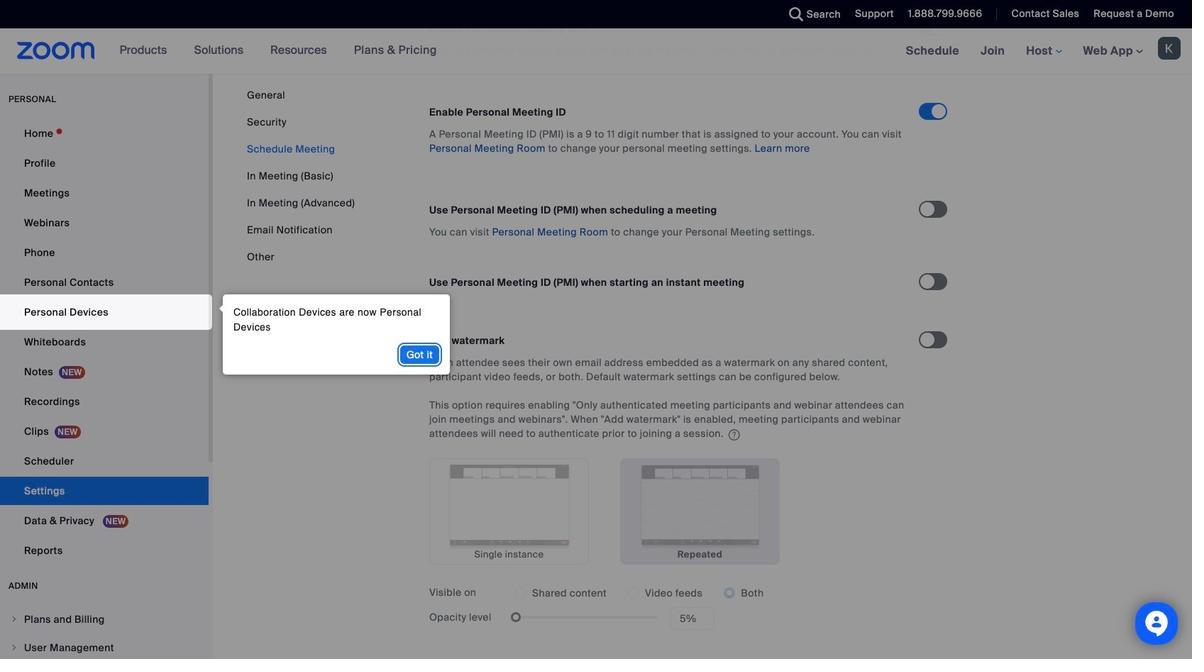 Task type: locate. For each thing, give the bounding box(es) containing it.
meetings navigation
[[895, 28, 1192, 75]]

chat with bot image
[[1144, 611, 1169, 640]]

product information navigation
[[109, 28, 448, 74]]

menu bar
[[247, 88, 355, 264]]

banner
[[0, 28, 1192, 75]]

dialog
[[216, 294, 450, 375]]



Task type: vqa. For each thing, say whether or not it's contained in the screenshot.
CHAT WITH BOT Icon
yes



